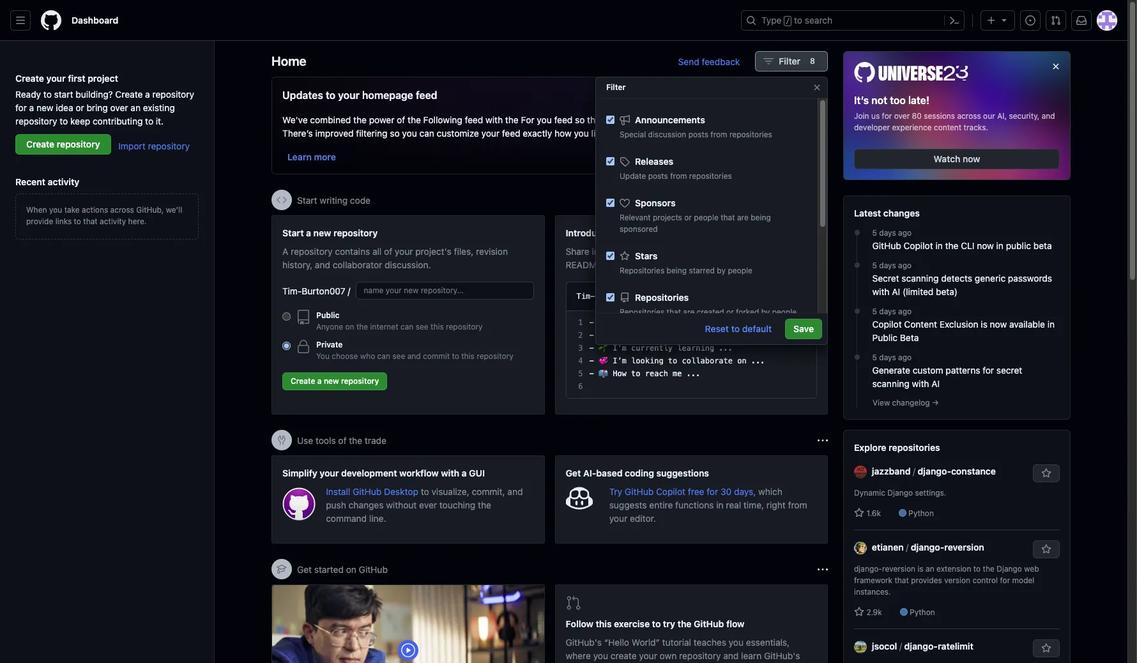 Task type: locate. For each thing, give the bounding box(es) containing it.
can down following on the left top
[[419, 128, 434, 139]]

to inside we've combined the power of the following feed with the for you feed so there's one place to discover content on github. there's improved filtering so you can customize your feed exactly how you like it, and a shiny new visual design. ✨
[[660, 114, 668, 125]]

0 vertical spatial are
[[737, 213, 749, 222]]

start right code image
[[297, 195, 317, 205]]

menu containing announcements
[[596, 103, 818, 452]]

a left gui
[[462, 468, 467, 478]]

from inside which suggests entire functions in real time, right from your editor.
[[788, 500, 807, 510]]

from right visual
[[711, 130, 727, 139]]

with left for
[[486, 114, 503, 125]]

mortar board image
[[277, 564, 287, 574]]

repositories down github.
[[729, 130, 772, 139]]

an up contributing
[[131, 102, 141, 113]]

0 horizontal spatial can
[[377, 351, 390, 361]]

ago for scanning
[[898, 260, 912, 270]]

days down latest changes
[[879, 228, 896, 237]]

1 vertical spatial scanning
[[872, 378, 909, 389]]

code
[[350, 195, 371, 205]]

or left forked
[[726, 307, 734, 317]]

1 vertical spatial can
[[401, 322, 414, 332]]

of inside share information about yourself by creating a profile readme, which appears at the top of your profile page.
[[711, 259, 720, 270]]

a right creating
[[751, 246, 756, 257]]

so left there's
[[575, 114, 585, 125]]

what is github? image
[[272, 585, 544, 663]]

1 horizontal spatial which
[[758, 486, 782, 497]]

create a new repository button
[[282, 372, 387, 390]]

0 horizontal spatial which
[[607, 259, 631, 270]]

share information about yourself by creating a profile readme, which appears at the top of your profile page.
[[566, 246, 794, 270]]

2 vertical spatial can
[[377, 351, 390, 361]]

explore repositories navigation
[[843, 430, 1071, 663]]

1 dot fill image from the top
[[852, 260, 862, 270]]

update
[[620, 171, 646, 181]]

github
[[872, 240, 901, 251], [353, 486, 382, 497], [625, 486, 654, 497], [359, 564, 388, 575], [694, 618, 724, 629]]

1 horizontal spatial copilot
[[872, 319, 902, 329]]

repository inside button
[[341, 376, 379, 386]]

why am i seeing this? image for use tools of the trade
[[818, 435, 828, 446]]

django- for jazzband
[[918, 465, 951, 476]]

burton007 for tim-burton007 / readme .md
[[595, 292, 637, 301]]

can inside private you choose who can see and commit to this repository
[[377, 351, 390, 361]]

1 horizontal spatial are
[[737, 213, 749, 222]]

📫
[[599, 369, 608, 378]]

1 vertical spatial posts
[[648, 171, 668, 181]]

you
[[537, 114, 552, 125], [402, 128, 417, 139], [574, 128, 589, 139], [49, 205, 62, 215], [729, 637, 744, 648], [593, 650, 608, 661]]

0 vertical spatial get
[[566, 468, 581, 478]]

filter right filter image
[[779, 56, 801, 66]]

dot fill image for github copilot in the cli now in public beta
[[852, 227, 862, 237]]

tim- inside introduce yourself with a profile readme element
[[577, 292, 595, 301]]

us
[[871, 111, 880, 120]]

repositories down tim-burton007 / readme .md
[[620, 307, 665, 317]]

to inside to visualize, commit, and push changes without ever touching the command line.
[[421, 486, 429, 497]]

0 horizontal spatial get
[[297, 564, 312, 575]]

1 vertical spatial across
[[110, 205, 134, 215]]

introduce yourself with a profile readme element
[[555, 215, 828, 415]]

0 horizontal spatial ai
[[892, 286, 900, 297]]

now inside 5 days ago copilot content exclusion is now available in public beta
[[990, 319, 1007, 329]]

readme,
[[566, 259, 605, 270]]

👀
[[599, 331, 608, 340]]

reversion inside django-reversion is an extension to the django web framework that provides version control for model instances.
[[882, 564, 915, 573]]

that inside django-reversion is an extension to the django web framework that provides version control for model instances.
[[895, 575, 909, 585]]

dot fill image for generate custom patterns for secret scanning with ai
[[852, 352, 862, 362]]

our
[[983, 111, 995, 120]]

a inside we've combined the power of the following feed with the for you feed so there's one place to discover content on github. there's improved filtering so you can customize your feed exactly how you like it, and a shiny new visual design. ✨
[[636, 128, 640, 139]]

2 days from the top
[[879, 260, 896, 270]]

ago up secret
[[898, 260, 912, 270]]

posts down discover at the top of page
[[688, 130, 708, 139]]

1 dot fill image from the top
[[852, 227, 862, 237]]

0 vertical spatial so
[[575, 114, 585, 125]]

github up suggests
[[625, 486, 654, 497]]

profile left page.
[[743, 259, 769, 270]]

days
[[879, 228, 896, 237], [879, 260, 896, 270], [879, 306, 896, 316], [879, 352, 896, 362]]

reversion down etianen in the right of the page
[[882, 564, 915, 573]]

following
[[423, 114, 462, 125]]

plus image
[[986, 15, 997, 26]]

2 why am i seeing this? image from the top
[[818, 564, 828, 575]]

now inside 5 days ago github copilot in the cli now in public beta
[[977, 240, 994, 251]]

... right me
[[687, 369, 700, 378]]

over inside create your first project ready to start building? create a repository for a new idea or bring over an existing repository to keep contributing to it.
[[110, 102, 128, 113]]

5 inside 5 days ago secret scanning detects generic passwords with ai (limited beta)
[[872, 260, 877, 270]]

0 horizontal spatial being
[[667, 266, 687, 275]]

days inside 5 days ago secret scanning detects generic passwords with ai (limited beta)
[[879, 260, 896, 270]]

repositories that are created or forked by people
[[620, 307, 797, 317]]

0 horizontal spatial filter
[[606, 82, 626, 92]]

ago for copilot
[[898, 228, 912, 237]]

0 vertical spatial dot fill image
[[852, 227, 862, 237]]

and inside we've combined the power of the following feed with the for you feed so there's one place to discover content on github. there's improved filtering so you can customize your feed exactly how you like it, and a shiny new visual design. ✨
[[618, 128, 633, 139]]

activity up take
[[48, 176, 79, 187]]

1 vertical spatial python
[[910, 607, 935, 617]]

get ai-based coding suggestions
[[566, 468, 709, 478]]

in left real
[[716, 500, 724, 510]]

ago inside 5 days ago github copilot in the cli now in public beta
[[898, 228, 912, 237]]

start writing code
[[297, 195, 371, 205]]

a inside share information about yourself by creating a profile readme, which appears at the top of your profile page.
[[751, 246, 756, 257]]

readme up creating
[[705, 227, 742, 238]]

get for get started on github
[[297, 564, 312, 575]]

ai,
[[997, 111, 1007, 120]]

1 vertical spatial activity
[[100, 217, 126, 226]]

1 vertical spatial changes
[[349, 500, 384, 510]]

get for get ai-based coding suggestions
[[566, 468, 581, 478]]

jazzband / django-constance
[[872, 465, 996, 476]]

is
[[981, 319, 988, 329], [918, 564, 924, 573]]

jsocol / django-ratelimit
[[872, 640, 974, 651]]

1 star image from the top
[[854, 508, 864, 518]]

your inside a repository contains all of your project's files, revision history, and collaborator discussion.
[[395, 246, 413, 257]]

over left 80
[[894, 111, 910, 120]]

relevant
[[620, 213, 651, 222]]

beta)
[[936, 286, 958, 297]]

None submit
[[765, 287, 806, 305]]

/ for jsocol
[[899, 640, 902, 651]]

0 vertical spatial repo image
[[620, 292, 630, 302]]

5 up 6
[[578, 369, 583, 378]]

0 horizontal spatial repo image
[[296, 310, 311, 325]]

for inside create your first project ready to start building? create a repository for a new idea or bring over an existing repository to keep contributing to it.
[[15, 102, 27, 113]]

copilot up entire
[[656, 486, 686, 497]]

0 vertical spatial which
[[607, 259, 631, 270]]

create for create your first project ready to start building? create a repository for a new idea or bring over an existing repository to keep contributing to it.
[[15, 73, 44, 84]]

git pull request image up follow
[[566, 595, 581, 611]]

1 star this repository image from the top
[[1041, 468, 1052, 478]]

5 inside "5 days ago generate custom patterns for secret scanning with ai"
[[872, 352, 877, 362]]

ago down latest changes
[[898, 228, 912, 237]]

2 vertical spatial or
[[726, 307, 734, 317]]

1 vertical spatial filter
[[606, 82, 626, 92]]

django up model
[[997, 564, 1022, 573]]

secret scanning detects generic passwords with ai (limited beta) link
[[872, 271, 1060, 298]]

projects
[[653, 213, 682, 222]]

@etianen profile image
[[854, 542, 867, 554]]

1 horizontal spatial can
[[401, 322, 414, 332]]

to up discussion at right top
[[660, 114, 668, 125]]

are
[[737, 213, 749, 222], [683, 307, 695, 317]]

on inside "1 - 👋 hi, i'm @tim-burton007 2 - 👀 i'm interested in ... 3 - 🌱 i'm currently learning ... 4 - 💞️ i'm looking to collaborate on ... 5 - 📫 how to reach me ... 6"
[[737, 356, 747, 365]]

forked
[[736, 307, 759, 317]]

0 horizontal spatial see
[[392, 351, 405, 361]]

and right history,
[[315, 259, 330, 270]]

create inside button
[[291, 376, 315, 386]]

2 dot fill image from the top
[[852, 352, 862, 362]]

profile
[[675, 227, 702, 238], [759, 246, 785, 257], [743, 259, 769, 270]]

your up start
[[46, 73, 66, 84]]

0 vertical spatial why am i seeing this? image
[[818, 435, 828, 446]]

of
[[397, 114, 405, 125], [384, 246, 392, 257], [711, 259, 720, 270], [338, 435, 347, 446]]

0 vertical spatial dot fill image
[[852, 260, 862, 270]]

repositories down special discussion posts from repositories
[[689, 171, 732, 181]]

changes down install github desktop
[[349, 500, 384, 510]]

dot fill image
[[852, 260, 862, 270], [852, 306, 862, 316]]

tag image
[[620, 156, 630, 166]]

5 inside "1 - 👋 hi, i'm @tim-burton007 2 - 👀 i'm interested in ... 3 - 🌱 i'm currently learning ... 4 - 💞️ i'm looking to collaborate on ... 5 - 📫 how to reach me ... 6"
[[578, 369, 583, 378]]

tim-burton007 /
[[282, 285, 350, 296]]

0 vertical spatial is
[[981, 319, 988, 329]]

start for start a new repository
[[282, 227, 304, 238]]

0 vertical spatial by
[[703, 246, 713, 257]]

to up the control
[[973, 564, 981, 573]]

ago inside 5 days ago copilot content exclusion is now available in public beta
[[898, 306, 912, 316]]

1 horizontal spatial posts
[[688, 130, 708, 139]]

0 horizontal spatial tim-
[[282, 285, 302, 296]]

tim- for tim-burton007 /
[[282, 285, 302, 296]]

and inside private you choose who can see and commit to this repository
[[407, 351, 421, 361]]

watch
[[934, 153, 960, 164]]

copilot up beta at the bottom right of the page
[[872, 319, 902, 329]]

files,
[[454, 246, 474, 257]]

which down information
[[607, 259, 631, 270]]

visual
[[686, 128, 710, 139]]

for inside "5 days ago generate custom patterns for secret scanning with ai"
[[983, 364, 994, 375]]

1 vertical spatial this
[[461, 351, 475, 361]]

i'm
[[631, 318, 645, 327], [613, 331, 627, 340], [613, 344, 627, 353], [613, 356, 627, 365]]

profile down projects
[[675, 227, 702, 238]]

more
[[314, 151, 336, 162]]

2 vertical spatial copilot
[[656, 486, 686, 497]]

1 days from the top
[[879, 228, 896, 237]]

or up the keep
[[76, 102, 84, 113]]

to inside when you take actions across github, we'll provide links to that activity here.
[[74, 217, 81, 226]]

...
[[696, 331, 710, 340], [719, 344, 733, 353], [751, 356, 765, 365], [687, 369, 700, 378]]

1 vertical spatial dot fill image
[[852, 306, 862, 316]]

top
[[695, 259, 709, 270]]

4 days from the top
[[879, 352, 896, 362]]

new inside we've combined the power of the following feed with the for you feed so there's one place to discover content on github. there's improved filtering so you can customize your feed exactly how you like it, and a shiny new visual design. ✨
[[667, 128, 684, 139]]

feed left exactly
[[502, 128, 520, 139]]

content inside it's not too late! join us for over 80 sessions across our ai, security, and developer experience content tracks.
[[934, 122, 962, 132]]

5 for generate custom patterns for secret scanning with ai
[[872, 352, 877, 362]]

start for start writing code
[[297, 195, 317, 205]]

x image
[[807, 89, 817, 100]]

/ right etianen in the right of the page
[[906, 541, 909, 552]]

try the github flow element
[[555, 585, 828, 663]]

homepage image
[[41, 10, 61, 31]]

explore
[[854, 442, 886, 453]]

explore element
[[843, 51, 1071, 663]]

4 ago from the top
[[898, 352, 912, 362]]

star image
[[620, 251, 630, 261]]

1 vertical spatial being
[[667, 266, 687, 275]]

public anyone on the internet can see this repository
[[316, 310, 483, 332]]

which inside which suggests entire functions in real time, right from your editor.
[[758, 486, 782, 497]]

@jazzband profile image
[[854, 466, 867, 478]]

1 vertical spatial see
[[392, 351, 405, 361]]

a left the shiny
[[636, 128, 640, 139]]

1 vertical spatial which
[[758, 486, 782, 497]]

create inside 'link'
[[26, 139, 54, 149]]

2 horizontal spatial burton007
[[673, 318, 714, 327]]

megaphone image
[[620, 115, 630, 125]]

0 vertical spatial activity
[[48, 176, 79, 187]]

1 horizontal spatial over
[[894, 111, 910, 120]]

by right forked
[[761, 307, 770, 317]]

/ right type
[[786, 17, 790, 26]]

1 vertical spatial repo image
[[296, 310, 311, 325]]

new inside create your first project ready to start building? create a repository for a new idea or bring over an existing repository to keep contributing to it.
[[36, 102, 53, 113]]

1 horizontal spatial burton007
[[595, 292, 637, 301]]

3 ago from the top
[[898, 306, 912, 316]]

1 horizontal spatial is
[[981, 319, 988, 329]]

dot fill image
[[852, 227, 862, 237], [852, 352, 862, 362]]

repository down "who"
[[341, 376, 379, 386]]

push
[[326, 500, 346, 510]]

filter
[[779, 56, 801, 66], [606, 82, 626, 92]]

see
[[416, 322, 428, 332], [392, 351, 405, 361]]

a down you
[[317, 376, 322, 386]]

this up commit
[[431, 322, 444, 332]]

public
[[316, 310, 340, 320], [872, 332, 898, 343]]

see right "who"
[[392, 351, 405, 361]]

2 star image from the top
[[854, 607, 864, 617]]

python for django-constance
[[908, 508, 934, 518]]

for left the 30
[[707, 486, 718, 497]]

there's
[[587, 114, 615, 125]]

writing
[[320, 195, 348, 205]]

days for copilot
[[879, 306, 896, 316]]

/ right jazzband
[[913, 465, 915, 476]]

announcements
[[635, 114, 705, 125]]

by
[[703, 246, 713, 257], [717, 266, 726, 275], [761, 307, 770, 317]]

5 down latest
[[872, 228, 877, 237]]

to left 'try'
[[652, 618, 661, 629]]

create up 'ready'
[[15, 73, 44, 84]]

1 vertical spatial public
[[872, 332, 898, 343]]

1 horizontal spatial from
[[711, 130, 727, 139]]

0 vertical spatial public
[[316, 310, 340, 320]]

/ for type
[[786, 17, 790, 26]]

reach
[[645, 369, 668, 378]]

1 vertical spatial yourself
[[667, 246, 700, 257]]

1 vertical spatial django
[[997, 564, 1022, 573]]

why am i seeing this? image for get started on github
[[818, 564, 828, 575]]

0 vertical spatial django
[[888, 488, 913, 497]]

github inside get ai-based coding suggestions element
[[625, 486, 654, 497]]

collaborator
[[333, 259, 382, 270]]

learning
[[677, 344, 714, 353]]

can inside the public anyone on the internet can see this repository
[[401, 322, 414, 332]]

are up creating
[[737, 213, 749, 222]]

menu
[[596, 103, 818, 452]]

commit,
[[472, 486, 505, 497]]

0 vertical spatial star image
[[854, 508, 864, 518]]

git pull request image inside try the github flow element
[[566, 595, 581, 611]]

0 vertical spatial ai
[[892, 286, 900, 297]]

@tim-
[[650, 318, 673, 327]]

2 dot fill image from the top
[[852, 306, 862, 316]]

0 vertical spatial can
[[419, 128, 434, 139]]

github up teaches
[[694, 618, 724, 629]]

this inside the public anyone on the internet can see this repository
[[431, 322, 444, 332]]

heart image
[[620, 198, 630, 208]]

learn
[[741, 650, 762, 661]]

copilot inside get ai-based coding suggestions element
[[656, 486, 686, 497]]

django- for jsocol
[[904, 640, 938, 651]]

that inside when you take actions across github, we'll provide links to that activity here.
[[83, 217, 98, 226]]

filter up megaphone image
[[606, 82, 626, 92]]

why am i seeing this? image
[[818, 435, 828, 446], [818, 564, 828, 575]]

1 vertical spatial dot fill image
[[852, 352, 862, 362]]

2 star this repository image from the top
[[1041, 544, 1052, 554]]

0 vertical spatial git pull request image
[[1051, 15, 1061, 26]]

or inside relevant projects or people that are being sponsored
[[684, 213, 692, 222]]

1 horizontal spatial readme
[[705, 227, 742, 238]]

building?
[[76, 89, 113, 100]]

your inside create your first project ready to start building? create a repository for a new idea or bring over an existing repository to keep contributing to it.
[[46, 73, 66, 84]]

0 vertical spatial being
[[751, 213, 771, 222]]

and
[[1042, 111, 1055, 120], [618, 128, 633, 139], [315, 259, 330, 270], [407, 351, 421, 361], [507, 486, 523, 497], [723, 650, 739, 661]]

content inside we've combined the power of the following feed with the for you feed so there's one place to discover content on github. there's improved filtering so you can customize your feed exactly how you like it, and a shiny new visual design. ✨
[[708, 114, 740, 125]]

across inside when you take actions across github, we'll provide links to that activity here.
[[110, 205, 134, 215]]

python down provides
[[910, 607, 935, 617]]

1 - from the top
[[589, 318, 594, 327]]

repo image
[[620, 292, 630, 302], [296, 310, 311, 325]]

2 horizontal spatial people
[[772, 307, 797, 317]]

ago for content
[[898, 306, 912, 316]]

1 horizontal spatial or
[[684, 213, 692, 222]]

repositories being starred by people
[[620, 266, 752, 275]]

your right customize on the left of page
[[481, 128, 500, 139]]

this inside private you choose who can see and commit to this repository
[[461, 351, 475, 361]]

people up save
[[772, 307, 797, 317]]

/ down "collaborator"
[[348, 285, 350, 296]]

1 horizontal spatial django
[[997, 564, 1022, 573]]

dot fill image for copilot content exclusion is now available in public beta
[[852, 306, 862, 316]]

repo image for public
[[296, 310, 311, 325]]

filtering
[[356, 128, 387, 139]]

too
[[890, 94, 906, 106]]

0 vertical spatial an
[[131, 102, 141, 113]]

1 vertical spatial why am i seeing this? image
[[818, 564, 828, 575]]

why am i seeing this? image
[[818, 195, 828, 205]]

the
[[353, 114, 367, 125], [408, 114, 421, 125], [505, 114, 519, 125], [945, 240, 959, 251], [680, 259, 693, 270], [356, 322, 368, 332], [349, 435, 362, 446], [478, 500, 491, 510], [983, 564, 995, 573], [678, 618, 692, 629]]

30
[[721, 486, 732, 497]]

ago inside "5 days ago generate custom patterns for secret scanning with ai"
[[898, 352, 912, 362]]

the left internet
[[356, 322, 368, 332]]

1 vertical spatial are
[[683, 307, 695, 317]]

the right 'try'
[[678, 618, 692, 629]]

me
[[673, 369, 682, 378]]

burton007 inside create a new repository element
[[302, 285, 345, 296]]

new down you
[[324, 376, 339, 386]]

None checkbox
[[606, 116, 615, 124], [606, 199, 615, 207], [606, 252, 615, 260], [606, 116, 615, 124], [606, 199, 615, 207], [606, 252, 615, 260]]

0 horizontal spatial burton007
[[302, 285, 345, 296]]

you up links
[[49, 205, 62, 215]]

1 horizontal spatial filter
[[779, 56, 801, 66]]

5 for github copilot in the cli now in public beta
[[872, 228, 877, 237]]

days inside 5 days ago copilot content exclusion is now available in public beta
[[879, 306, 896, 316]]

get started on github
[[297, 564, 388, 575]]

0 vertical spatial profile
[[675, 227, 702, 238]]

1 why am i seeing this? image from the top
[[818, 435, 828, 446]]

and right commit,
[[507, 486, 523, 497]]

1 vertical spatial copilot
[[872, 319, 902, 329]]

3 days from the top
[[879, 306, 896, 316]]

0 horizontal spatial by
[[703, 246, 713, 257]]

1 ago from the top
[[898, 228, 912, 237]]

0 vertical spatial start
[[297, 195, 317, 205]]

by inside share information about yourself by creating a profile readme, which appears at the top of your profile page.
[[703, 246, 713, 257]]

repositories up jazzband / django-constance
[[889, 442, 940, 453]]

from down releases
[[670, 171, 687, 181]]

django inside django-reversion is an extension to the django web framework that provides version control for model instances.
[[997, 564, 1022, 573]]

tim- inside create a new repository element
[[282, 285, 302, 296]]

2 vertical spatial repositories
[[620, 307, 665, 317]]

django- right jsocol
[[904, 640, 938, 651]]

create repository link
[[15, 134, 111, 155]]

star this repository image
[[1041, 468, 1052, 478], [1041, 544, 1052, 554]]

5
[[872, 228, 877, 237], [872, 260, 877, 270], [872, 306, 877, 316], [872, 352, 877, 362], [578, 369, 583, 378]]

start inside create a new repository element
[[282, 227, 304, 238]]

follow this exercise to try the github flow
[[566, 618, 745, 629]]

0 horizontal spatial are
[[683, 307, 695, 317]]

/ for etianen
[[906, 541, 909, 552]]

python down "settings."
[[908, 508, 934, 518]]

your inside share information about yourself by creating a profile readme, which appears at the top of your profile page.
[[722, 259, 740, 270]]

repository down teaches
[[679, 650, 721, 661]]

start up a
[[282, 227, 304, 238]]

beta
[[1033, 240, 1052, 251]]

for inside get ai-based coding suggestions element
[[707, 486, 718, 497]]

to down take
[[74, 217, 81, 226]]

0 horizontal spatial reversion
[[882, 564, 915, 573]]

being
[[751, 213, 771, 222], [667, 266, 687, 275]]

and inside github's "hello world" tutorial teaches you essentials, where you create your own repository and learn github'
[[723, 650, 739, 661]]

in
[[936, 240, 943, 251], [996, 240, 1004, 251], [1048, 319, 1055, 329], [682, 331, 691, 340], [716, 500, 724, 510]]

of right top
[[711, 259, 720, 270]]

repo image for repositories
[[620, 292, 630, 302]]

how
[[613, 369, 627, 378]]

star image
[[854, 508, 864, 518], [854, 607, 864, 617]]

can inside we've combined the power of the following feed with the for you feed so there's one place to discover content on github. there's improved filtering so you can customize your feed exactly how you like it, and a shiny new visual design. ✨
[[419, 128, 434, 139]]

days for github
[[879, 228, 896, 237]]

2 ago from the top
[[898, 260, 912, 270]]

and right "security,"
[[1042, 111, 1055, 120]]

you up exactly
[[537, 114, 552, 125]]

to left search
[[794, 15, 802, 26]]

across up tracks.
[[957, 111, 981, 120]]

on up ✨
[[742, 114, 753, 125]]

0 vertical spatial yourself
[[609, 227, 644, 238]]

days inside "5 days ago generate custom patterns for secret scanning with ai"
[[879, 352, 896, 362]]

ai down the 'custom'
[[932, 378, 940, 389]]

0 vertical spatial copilot
[[904, 240, 933, 251]]

2 vertical spatial from
[[788, 500, 807, 510]]

power
[[369, 114, 394, 125]]

generic
[[975, 273, 1006, 283]]

1 horizontal spatial activity
[[100, 217, 126, 226]]

is inside 5 days ago copilot content exclusion is now available in public beta
[[981, 319, 988, 329]]

the up "filtering"
[[353, 114, 367, 125]]

tim-burton007 / readme .md
[[577, 292, 685, 301]]

repository up commit
[[446, 322, 483, 332]]

can right "who"
[[377, 351, 390, 361]]

public left beta at the bottom right of the page
[[872, 332, 898, 343]]

repositories
[[620, 266, 665, 275], [635, 292, 689, 303], [620, 307, 665, 317]]

0 horizontal spatial from
[[670, 171, 687, 181]]

code image
[[277, 195, 287, 205]]

0 vertical spatial changes
[[883, 207, 920, 218]]

are down the .md
[[683, 307, 695, 317]]

see inside the public anyone on the internet can see this repository
[[416, 322, 428, 332]]

1 horizontal spatial reversion
[[944, 541, 984, 552]]

repository right commit
[[477, 351, 513, 361]]

none radio inside create a new repository element
[[282, 312, 291, 321]]

play image
[[400, 643, 416, 658]]

0 vertical spatial across
[[957, 111, 981, 120]]

with up about
[[647, 227, 665, 238]]

sponsors
[[635, 197, 676, 208]]

get ai-based coding suggestions element
[[555, 455, 828, 544]]

None radio
[[282, 312, 291, 321]]

copilot
[[904, 240, 933, 251], [872, 319, 902, 329], [656, 486, 686, 497]]

i'm down 'hi,'
[[613, 331, 627, 340]]

None checkbox
[[606, 157, 615, 165], [606, 293, 615, 302], [606, 157, 615, 165], [606, 293, 615, 302]]

0 horizontal spatial public
[[316, 310, 340, 320]]

your up combined
[[338, 89, 360, 101]]

0 horizontal spatial an
[[131, 102, 141, 113]]

copilot inside 5 days ago copilot content exclusion is now available in public beta
[[872, 319, 902, 329]]

None radio
[[282, 342, 291, 350]]

starred
[[689, 266, 715, 275]]

ago inside 5 days ago secret scanning detects generic passwords with ai (limited beta)
[[898, 260, 912, 270]]

0 vertical spatial scanning
[[902, 273, 939, 283]]

copilot content exclusion is now available in public beta link
[[872, 317, 1060, 344]]

introduce yourself with a profile readme
[[566, 227, 742, 238]]

1 vertical spatial so
[[390, 128, 400, 139]]

and left commit
[[407, 351, 421, 361]]

0 horizontal spatial this
[[431, 322, 444, 332]]

to inside button
[[731, 323, 740, 334]]

model
[[1012, 575, 1035, 585]]

from
[[711, 130, 727, 139], [670, 171, 687, 181], [788, 500, 807, 510]]

none radio inside create a new repository element
[[282, 342, 291, 350]]

git pull request image
[[1051, 15, 1061, 26], [566, 595, 581, 611]]

updates to your homepage feed
[[282, 89, 437, 101]]

5 days ago secret scanning detects generic passwords with ai (limited beta)
[[872, 260, 1052, 297]]

5 inside 5 days ago github copilot in the cli now in public beta
[[872, 228, 877, 237]]



Task type: describe. For each thing, give the bounding box(es) containing it.
repository inside the public anyone on the internet can see this repository
[[446, 322, 483, 332]]

for inside django-reversion is an extension to the django web framework that provides version control for model instances.
[[1000, 575, 1010, 585]]

this inside try the github flow element
[[596, 618, 612, 629]]

in inside 5 days ago copilot content exclusion is now available in public beta
[[1048, 319, 1055, 329]]

feed up 'how'
[[554, 114, 573, 125]]

time,
[[744, 500, 764, 510]]

coding
[[625, 468, 654, 478]]

cli
[[961, 240, 975, 251]]

commit
[[423, 351, 450, 361]]

create repository
[[26, 139, 100, 149]]

existing
[[143, 102, 175, 113]]

👋
[[599, 318, 608, 327]]

to inside private you choose who can see and commit to this repository
[[452, 351, 459, 361]]

notifications image
[[1076, 15, 1087, 26]]

tutorial
[[662, 637, 691, 648]]

issue opened image
[[1025, 15, 1036, 26]]

import repository link
[[118, 140, 190, 151]]

see inside private you choose who can see and commit to this repository
[[392, 351, 405, 361]]

shiny
[[643, 128, 664, 139]]

ai inside "5 days ago generate custom patterns for secret scanning with ai"
[[932, 378, 940, 389]]

provides
[[911, 575, 942, 585]]

of inside we've combined the power of the following feed with the for you feed so there's one place to discover content on github. there's improved filtering so you can customize your feed exactly how you like it, and a shiny new visual design. ✨
[[397, 114, 405, 125]]

simplify
[[282, 468, 317, 478]]

4 - from the top
[[589, 356, 594, 365]]

with up visualize,
[[441, 468, 459, 478]]

python for django-reversion
[[910, 607, 935, 617]]

a inside button
[[317, 376, 322, 386]]

people inside relevant projects or people that are being sponsored
[[694, 213, 719, 222]]

try
[[609, 486, 622, 497]]

lock image
[[296, 339, 311, 355]]

star image for etianen / django-reversion
[[854, 607, 864, 617]]

repositories inside "explore repositories" navigation
[[889, 442, 940, 453]]

tim- for tim-burton007 / readme .md
[[577, 292, 595, 301]]

0 horizontal spatial activity
[[48, 176, 79, 187]]

ever
[[419, 500, 437, 510]]

dashboard link
[[66, 10, 124, 31]]

to down idea
[[60, 116, 68, 126]]

contains
[[335, 246, 370, 257]]

ai inside 5 days ago secret scanning detects generic passwords with ai (limited beta)
[[892, 286, 900, 297]]

0 horizontal spatial posts
[[648, 171, 668, 181]]

and inside a repository contains all of your project's files, revision history, and collaborator discussion.
[[315, 259, 330, 270]]

suggests
[[609, 500, 647, 510]]

simplify your development workflow with a gui element
[[272, 455, 545, 544]]

5 - from the top
[[589, 369, 594, 378]]

the left following on the left top
[[408, 114, 421, 125]]

repository down it.
[[148, 140, 190, 151]]

public inside the public anyone on the internet can see this repository
[[316, 310, 340, 320]]

bring
[[87, 102, 108, 113]]

development
[[341, 468, 397, 478]]

4
[[578, 356, 583, 365]]

0 vertical spatial readme
[[705, 227, 742, 238]]

in inside which suggests entire functions in real time, right from your editor.
[[716, 500, 724, 510]]

exactly
[[523, 128, 552, 139]]

own
[[660, 650, 677, 661]]

ratelimit
[[938, 640, 974, 651]]

1 horizontal spatial git pull request image
[[1051, 15, 1061, 26]]

gui
[[469, 468, 485, 478]]

to left it.
[[145, 116, 153, 126]]

to right how
[[631, 369, 640, 378]]

i'm right 🌱
[[613, 344, 627, 353]]

repository inside github's "hello world" tutorial teaches you essentials, where you create your own repository and learn github'
[[679, 650, 721, 661]]

to up combined
[[326, 89, 336, 101]]

instances.
[[854, 587, 891, 596]]

5 for copilot content exclusion is now available in public beta
[[872, 306, 877, 316]]

0 horizontal spatial readme
[[644, 292, 671, 301]]

it's not too late! join us for over 80 sessions across our ai, security, and developer experience content tracks.
[[854, 94, 1055, 132]]

project
[[88, 73, 118, 84]]

create a new repository element
[[282, 226, 534, 395]]

which inside share information about yourself by creating a profile readme, which appears at the top of your profile page.
[[607, 259, 631, 270]]

days for secret
[[879, 260, 896, 270]]

🌱
[[599, 344, 608, 353]]

dashboard
[[72, 15, 118, 26]]

create for create repository
[[26, 139, 54, 149]]

django- for etianen
[[911, 541, 944, 552]]

collaborate
[[682, 356, 733, 365]]

i'm right 'hi,'
[[631, 318, 645, 327]]

close menu image
[[812, 82, 822, 93]]

a down 'ready'
[[29, 102, 34, 113]]

with inside we've combined the power of the following feed with the for you feed so there's one place to discover content on github. there's improved filtering so you can customize your feed exactly how you like it, and a shiny new visual design. ✨
[[486, 114, 503, 125]]

place
[[635, 114, 658, 125]]

1 horizontal spatial people
[[728, 266, 752, 275]]

3 - from the top
[[589, 344, 594, 353]]

django- inside django-reversion is an extension to the django web framework that provides version control for model instances.
[[854, 564, 882, 573]]

customize
[[437, 128, 479, 139]]

what is github? element
[[272, 585, 545, 663]]

in left 'public'
[[996, 240, 1004, 251]]

you down '"hello'
[[593, 650, 608, 661]]

none submit inside introduce yourself with a profile readme element
[[765, 287, 806, 305]]

close image
[[1051, 61, 1061, 72]]

at
[[669, 259, 677, 270]]

new down writing
[[313, 227, 331, 238]]

to inside django-reversion is an extension to the django web framework that provides version control for model instances.
[[973, 564, 981, 573]]

copilot inside 5 days ago github copilot in the cli now in public beta
[[904, 240, 933, 251]]

to inside try the github flow element
[[652, 618, 661, 629]]

functions
[[675, 500, 714, 510]]

releases
[[635, 156, 673, 167]]

repository inside private you choose who can see and commit to this repository
[[477, 351, 513, 361]]

1.6k
[[864, 508, 881, 518]]

repository up contains
[[333, 227, 378, 238]]

0 vertical spatial now
[[963, 153, 980, 164]]

→
[[932, 398, 939, 407]]

based
[[596, 468, 623, 478]]

changes inside to visualize, commit, and push changes without ever touching the command line.
[[349, 500, 384, 510]]

yourself inside share information about yourself by creating a profile readme, which appears at the top of your profile page.
[[667, 246, 700, 257]]

with inside "5 days ago generate custom patterns for secret scanning with ai"
[[912, 378, 929, 389]]

feed up following on the left top
[[416, 89, 437, 101]]

workflow
[[399, 468, 439, 478]]

save
[[794, 323, 814, 334]]

first
[[68, 73, 85, 84]]

star this repository image
[[1041, 643, 1052, 653]]

repository up existing
[[152, 89, 194, 100]]

over inside it's not too late! join us for over 80 sessions across our ai, security, and developer experience content tracks.
[[894, 111, 910, 120]]

/ for jazzband
[[913, 465, 915, 476]]

on inside we've combined the power of the following feed with the for you feed so there's one place to discover content on github. there's improved filtering so you can customize your feed exactly how you like it, and a shiny new visual design. ✨
[[742, 114, 753, 125]]

2 horizontal spatial by
[[761, 307, 770, 317]]

share
[[566, 246, 589, 257]]

0 vertical spatial repositories
[[729, 130, 772, 139]]

settings.
[[915, 488, 946, 497]]

and inside it's not too late! join us for over 80 sessions across our ai, security, and developer experience content tracks.
[[1042, 111, 1055, 120]]

github inside simplify your development workflow with a gui element
[[353, 486, 382, 497]]

repositories for repositories
[[620, 307, 665, 317]]

ai-
[[583, 468, 596, 478]]

that inside relevant projects or people that are being sponsored
[[721, 213, 735, 222]]

sponsored
[[620, 224, 658, 234]]

an inside django-reversion is an extension to the django web framework that provides version control for model instances.
[[926, 564, 934, 573]]

the inside share information about yourself by creating a profile readme, which appears at the top of your profile page.
[[680, 259, 693, 270]]

universe23 image
[[854, 62, 968, 82]]

github right started
[[359, 564, 388, 575]]

1 vertical spatial profile
[[759, 246, 785, 257]]

repository inside 'link'
[[57, 139, 100, 149]]

an inside create your first project ready to start building? create a repository for a new idea or bring over an existing repository to keep contributing to it.
[[131, 102, 141, 113]]

1 horizontal spatial by
[[717, 266, 726, 275]]

your up install on the left of page
[[320, 468, 339, 478]]

that down the .md
[[667, 307, 681, 317]]

the left trade
[[349, 435, 362, 446]]

repository down 'ready'
[[15, 116, 57, 126]]

we've combined the power of the following feed with the for you feed so there's one place to discover content on github. there's improved filtering so you can customize your feed exactly how you like it, and a shiny new visual design. ✨
[[282, 114, 786, 139]]

learn more link
[[287, 151, 336, 162]]

etianen
[[872, 541, 904, 552]]

started
[[314, 564, 344, 575]]

1 vertical spatial repositories
[[689, 171, 732, 181]]

new inside button
[[324, 376, 339, 386]]

appears
[[634, 259, 667, 270]]

... down 'default' at the right of the page
[[751, 356, 765, 365]]

the left for
[[505, 114, 519, 125]]

content
[[904, 319, 937, 329]]

scanning inside "5 days ago generate custom patterns for secret scanning with ai"
[[872, 378, 909, 389]]

activity inside when you take actions across github, we'll provide links to that activity here.
[[100, 217, 126, 226]]

changelog
[[892, 398, 930, 407]]

it's
[[854, 94, 869, 106]]

watch now
[[934, 153, 980, 164]]

to up me
[[668, 356, 677, 365]]

star this repository image for etianen / django-reversion
[[1041, 544, 1052, 554]]

feed up customize on the left of page
[[465, 114, 483, 125]]

of inside a repository contains all of your project's files, revision history, and collaborator discussion.
[[384, 246, 392, 257]]

0 horizontal spatial so
[[390, 128, 400, 139]]

/ inside introduce yourself with a profile readme element
[[638, 292, 642, 301]]

tools image
[[277, 435, 287, 445]]

dot fill image for secret scanning detects generic passwords with ai (limited beta)
[[852, 260, 862, 270]]

"hello
[[604, 637, 629, 648]]

is inside django-reversion is an extension to the django web framework that provides version control for model instances.
[[918, 564, 924, 573]]

you right "filtering"
[[402, 128, 417, 139]]

control
[[973, 575, 998, 585]]

@jsocol profile image
[[854, 641, 867, 653]]

use tools of the trade
[[297, 435, 386, 446]]

0 horizontal spatial django
[[888, 488, 913, 497]]

keep
[[70, 116, 90, 126]]

burton007 for tim-burton007 /
[[302, 285, 345, 296]]

public inside 5 days ago copilot content exclusion is now available in public beta
[[872, 332, 898, 343]]

8
[[810, 56, 815, 66]]

entire
[[649, 500, 673, 510]]

the inside django-reversion is an extension to the django web framework that provides version control for model instances.
[[983, 564, 995, 573]]

for
[[521, 114, 534, 125]]

a up existing
[[145, 89, 150, 100]]

install github desktop
[[326, 486, 421, 497]]

install
[[326, 486, 350, 497]]

repositories for stars
[[620, 266, 665, 275]]

0 vertical spatial from
[[711, 130, 727, 139]]

5 days ago github copilot in the cli now in public beta
[[872, 228, 1052, 251]]

2 - from the top
[[589, 331, 594, 340]]

0 horizontal spatial yourself
[[609, 227, 644, 238]]

special
[[620, 130, 646, 139]]

type / to search
[[761, 15, 833, 26]]

days for generate
[[879, 352, 896, 362]]

history,
[[282, 259, 312, 270]]

jazzband
[[872, 465, 911, 476]]

and inside to visualize, commit, and push changes without ever touching the command line.
[[507, 486, 523, 497]]

with inside 5 days ago secret scanning detects generic passwords with ai (limited beta)
[[872, 286, 890, 297]]

your inside github's "hello world" tutorial teaches you essentials, where you create your own repository and learn github'
[[639, 650, 657, 661]]

github copilot in the cli now in public beta link
[[872, 239, 1060, 252]]

like
[[591, 128, 605, 139]]

i'm up how
[[613, 356, 627, 365]]

Repository name text field
[[356, 282, 534, 300]]

you left "like"
[[574, 128, 589, 139]]

we've
[[282, 114, 308, 125]]

which suggests entire functions in real time, right from your editor.
[[609, 486, 807, 524]]

filter image
[[764, 56, 774, 66]]

for inside it's not too late! join us for over 80 sessions across our ai, security, and developer experience content tracks.
[[882, 111, 892, 120]]

or inside create your first project ready to start building? create a repository for a new idea or bring over an existing repository to keep contributing to it.
[[76, 102, 84, 113]]

of right tools
[[338, 435, 347, 446]]

in left cli
[[936, 240, 943, 251]]

/ inside create a new repository element
[[348, 285, 350, 296]]

repository inside a repository contains all of your project's files, revision history, and collaborator discussion.
[[291, 246, 333, 257]]

on right started
[[346, 564, 356, 575]]

create up contributing
[[115, 89, 143, 100]]

burton007 inside "1 - 👋 hi, i'm @tim-burton007 2 - 👀 i'm interested in ... 3 - 🌱 i'm currently learning ... 4 - 💞️ i'm looking to collaborate on ... 5 - 📫 how to reach me ... 6"
[[673, 318, 714, 327]]

0 vertical spatial filter
[[779, 56, 801, 66]]

1 - 👋 hi, i'm @tim-burton007 2 - 👀 i'm interested in ... 3 - 🌱 i'm currently learning ... 4 - 💞️ i'm looking to collaborate on ... 5 - 📫 how to reach me ... 6
[[578, 318, 765, 391]]

a down projects
[[667, 227, 672, 238]]

experience
[[892, 122, 932, 132]]

star image for jazzband / django-constance
[[854, 508, 864, 518]]

anyone
[[316, 322, 343, 332]]

django-reversion is an extension to the django web framework that provides version control for model instances.
[[854, 564, 1039, 596]]

... down reset
[[719, 344, 733, 353]]

triangle down image
[[999, 15, 1009, 25]]

star this repository image for jazzband / django-constance
[[1041, 468, 1052, 478]]

you down flow
[[729, 637, 744, 648]]

you inside when you take actions across github, we'll provide links to that activity here.
[[49, 205, 62, 215]]

1 vertical spatial repositories
[[635, 292, 689, 303]]

update posts from repositories
[[620, 171, 732, 181]]

to left start
[[43, 89, 52, 100]]

project's
[[415, 246, 452, 257]]

2 horizontal spatial or
[[726, 307, 734, 317]]

being inside relevant projects or people that are being sponsored
[[751, 213, 771, 222]]

save button
[[785, 319, 822, 339]]

github desktop image
[[282, 487, 316, 521]]

create for create a new repository
[[291, 376, 315, 386]]

command
[[326, 513, 367, 524]]

in inside "1 - 👋 hi, i'm @tim-burton007 2 - 👀 i'm interested in ... 3 - 🌱 i'm currently learning ... 4 - 💞️ i'm looking to collaborate on ... 5 - 📫 how to reach me ... 6"
[[682, 331, 691, 340]]

... up learning
[[696, 331, 710, 340]]

across inside it's not too late! join us for over 80 sessions across our ai, security, and developer experience content tracks.
[[957, 111, 981, 120]]

1 horizontal spatial so
[[575, 114, 585, 125]]

trade
[[365, 435, 386, 446]]

changes inside "explore" element
[[883, 207, 920, 218]]

your inside we've combined the power of the following feed with the for you feed so there's one place to discover content on github. there's improved filtering so you can customize your feed exactly how you like it, and a shiny new visual design. ✨
[[481, 128, 500, 139]]

the inside to visualize, commit, and push changes without ever touching the command line.
[[478, 500, 491, 510]]

right
[[766, 500, 786, 510]]

are inside relevant projects or people that are being sponsored
[[737, 213, 749, 222]]

ago for custom
[[898, 352, 912, 362]]

a up history,
[[306, 227, 311, 238]]

the inside the public anyone on the internet can see this repository
[[356, 322, 368, 332]]

secret
[[997, 364, 1022, 375]]

command palette image
[[949, 15, 960, 26]]

5 for secret scanning detects generic passwords with ai (limited beta)
[[872, 260, 877, 270]]

interested
[[631, 331, 677, 340]]

introduce
[[566, 227, 607, 238]]

hi,
[[613, 318, 627, 327]]

0 vertical spatial posts
[[688, 130, 708, 139]]

2 vertical spatial profile
[[743, 259, 769, 270]]



Task type: vqa. For each thing, say whether or not it's contained in the screenshot.
the leftmost See
yes



